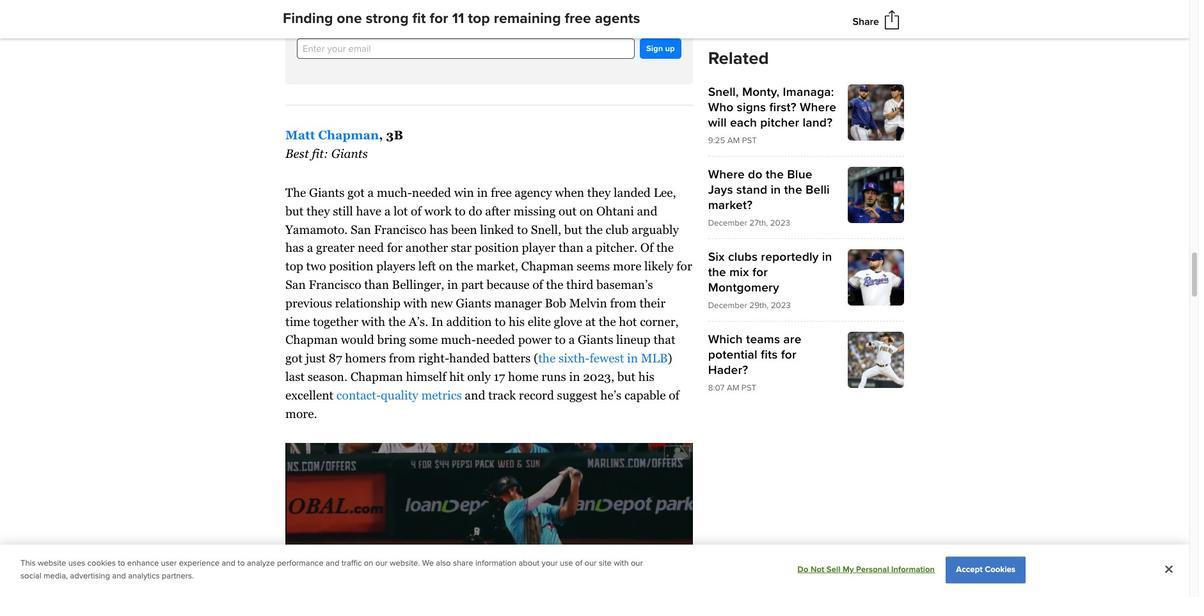 Task type: describe. For each thing, give the bounding box(es) containing it.
time
[[285, 315, 310, 329]]

my
[[843, 565, 854, 575]]

website.
[[390, 559, 420, 569]]

clubs
[[728, 250, 758, 265]]

1 horizontal spatial than
[[559, 241, 583, 255]]

season.
[[308, 370, 348, 384]]

1 horizontal spatial position
[[475, 241, 519, 255]]

are
[[783, 332, 802, 347]]

27th,
[[750, 218, 768, 228]]

the inside six clubs reportedly in the mix for montgomery december 29th, 2023
[[708, 265, 726, 280]]

lot
[[394, 204, 408, 218]]

on inside this website uses cookies to enhance user experience and to analyze performance and traffic on our website. we also share information about your use of our site with our social media, advertising and analytics partners.
[[364, 559, 373, 569]]

third
[[566, 278, 593, 292]]

market?
[[708, 198, 753, 213]]

pitcher.
[[596, 241, 637, 255]]

bellinger,
[[392, 278, 444, 292]]

sell
[[827, 565, 841, 575]]

players
[[376, 259, 415, 273]]

to down the glove
[[555, 333, 566, 347]]

your
[[542, 559, 558, 569]]

2023,
[[583, 370, 614, 384]]

stay
[[558, 0, 576, 12]]

share
[[453, 559, 473, 569]]

0 vertical spatial with
[[404, 296, 428, 310]]

this
[[20, 559, 36, 569]]

accept cookies button
[[946, 557, 1026, 584]]

uses
[[68, 559, 85, 569]]

six
[[708, 250, 725, 265]]

to right cookies
[[118, 559, 125, 569]]

corner,
[[640, 315, 679, 329]]

but inside ) last season. chapman himself hit only 17 home runs in 2023, but his excellent
[[617, 370, 636, 384]]

0 horizontal spatial san
[[285, 278, 306, 292]]

the up "runs"
[[538, 351, 556, 366]]

cookies
[[87, 559, 116, 569]]

chapman inside ) last season. chapman himself hit only 17 home runs in 2023, but his excellent
[[351, 370, 403, 384]]

contact-
[[337, 388, 381, 402]]

know
[[607, 0, 631, 12]]

part
[[461, 278, 484, 292]]

in inside ) last season. chapman himself hit only 17 home runs in 2023, but his excellent
[[569, 370, 580, 384]]

contact-quality metrics link
[[337, 388, 462, 402]]

pitcher
[[760, 115, 799, 131]]

0 vertical spatial got
[[348, 186, 365, 200]]

seems
[[577, 259, 610, 273]]

arguably
[[632, 222, 679, 237]]

social
[[20, 571, 41, 581]]

in inside six clubs reportedly in the mix for montgomery december 29th, 2023
[[822, 250, 832, 265]]

website
[[38, 559, 66, 569]]

1 horizontal spatial on
[[439, 259, 453, 273]]

the up baseball. at the top
[[590, 0, 604, 12]]

2023 inside where do the blue jays stand in the belli market? december 27th, 2023
[[770, 218, 790, 228]]

market,
[[476, 259, 518, 273]]

11
[[452, 10, 464, 28]]

share button
[[853, 15, 879, 28]]

finding
[[283, 10, 333, 28]]

to down missing
[[517, 222, 528, 237]]

0 vertical spatial but
[[285, 204, 304, 218]]

in down lineup on the right bottom
[[627, 351, 638, 366]]

strong
[[366, 10, 409, 28]]

where do the blue jays stand in the belli market? element
[[708, 167, 904, 228]]

montgomery
[[708, 280, 779, 296]]

win
[[454, 186, 474, 200]]

up
[[665, 44, 675, 54]]

about inside this website uses cookies to enhance user experience and to analyze performance and traffic on our website. we also share information about your use of our site with our social media, advertising and analytics partners.
[[519, 559, 540, 569]]

2 our from the left
[[585, 559, 597, 569]]

trending
[[420, 14, 458, 27]]

1 horizontal spatial san
[[351, 222, 371, 237]]

performance
[[277, 559, 324, 569]]

some
[[409, 333, 438, 347]]

cookies
[[985, 565, 1016, 575]]

batters
[[493, 351, 531, 366]]

chapman inside matt chapman , 3b best fit: giants
[[318, 128, 379, 142]]

to down win
[[455, 204, 466, 218]]

in
[[431, 315, 443, 329]]

at
[[585, 315, 596, 329]]

will
[[708, 115, 727, 131]]

the down the star on the left
[[456, 259, 473, 273]]

their
[[640, 296, 666, 310]]

Enter your email email field
[[297, 39, 635, 59]]

for inside six clubs reportedly in the mix for montgomery december 29th, 2023
[[753, 265, 768, 280]]

december inside where do the blue jays stand in the belli market? december 27th, 2023
[[708, 218, 747, 228]]

missing
[[514, 204, 556, 218]]

1 vertical spatial they
[[307, 204, 330, 218]]

0 horizontal spatial from
[[389, 351, 415, 366]]

the left belli
[[784, 182, 802, 198]]

do
[[798, 565, 809, 575]]

club
[[606, 222, 629, 237]]

mlb
[[641, 351, 668, 366]]

free for agents
[[565, 10, 591, 28]]

the up bob
[[546, 278, 563, 292]]

work
[[424, 204, 452, 218]]

to left analyze on the left bottom of the page
[[238, 559, 245, 569]]

which teams are potential fits for hader? element
[[708, 332, 904, 394]]

finding one strong fit for 11 top remaining free agents
[[283, 10, 640, 28]]

likely
[[644, 259, 674, 273]]

0 vertical spatial francisco
[[374, 222, 427, 237]]

sign
[[646, 44, 663, 54]]

a up two
[[307, 241, 313, 255]]

0 horizontal spatial needed
[[412, 186, 451, 200]]

imanaga:
[[783, 84, 834, 100]]

accept cookies
[[956, 565, 1016, 575]]

privacy alert dialog
[[0, 545, 1190, 598]]

traffic
[[342, 559, 362, 569]]

where do the blue jays stand in the belli market? december 27th, 2023
[[708, 167, 830, 228]]

17
[[494, 370, 505, 384]]

in inside to stay in the know about the latest trending topics around major league baseball.
[[579, 0, 587, 12]]

media,
[[43, 571, 68, 581]]

giants up still in the top of the page
[[309, 186, 345, 200]]

pst inside snell, monty, imanaga: who signs first? where will each pitcher land? 9:25 am pst
[[742, 136, 757, 146]]

about inside to stay in the know about the latest trending topics around major league baseball.
[[347, 14, 373, 27]]

29th,
[[750, 301, 769, 311]]

which teams are potential fits for hader? 8:07 am pst
[[708, 332, 802, 394]]

this website uses cookies to enhance user experience and to analyze performance and traffic on our website. we also share information about your use of our site with our social media, advertising and analytics partners.
[[20, 559, 643, 581]]

for left 11
[[430, 10, 448, 28]]

for up players
[[387, 241, 403, 255]]

reportedly
[[761, 250, 819, 265]]

information
[[891, 565, 935, 575]]

blue
[[787, 167, 812, 182]]

to stay in the know about the latest trending topics around major league baseball.
[[347, 0, 631, 27]]

the left the blue
[[766, 167, 784, 182]]

matt
[[285, 128, 315, 142]]

a left lot
[[384, 204, 391, 218]]

do inside the giants got a much-needed win in free agency when they landed lee, but they still have a lot of work to do after missing out on ohtani and yamamoto. san francisco has been linked to snell, but the club arguably has a greater need for another star position player than a pitcher. of the top two position players left on the market, chapman seems more likely for san francisco than bellinger, in part because of the third baseman's previous relationship with new giants manager bob melvin from their time together with the a's. in addition to his elite glove at the hot corner, chapman would bring some much-needed power to a giants lineup that got just 87 homers from right-handed batters (
[[469, 204, 482, 218]]

player
[[522, 241, 556, 255]]

monty,
[[742, 84, 780, 100]]

sixth-
[[559, 351, 590, 366]]

last
[[285, 370, 305, 384]]

a's.
[[409, 315, 428, 329]]

star
[[451, 241, 472, 255]]

a up seems
[[586, 241, 593, 255]]

in right win
[[477, 186, 488, 200]]

mlb media player group
[[285, 444, 693, 598]]

with inside this website uses cookies to enhance user experience and to analyze performance and traffic on our website. we also share information about your use of our site with our social media, advertising and analytics partners.
[[614, 559, 629, 569]]

1 vertical spatial much-
[[441, 333, 476, 347]]

his inside the giants got a much-needed win in free agency when they landed lee, but they still have a lot of work to do after missing out on ohtani and yamamoto. san francisco has been linked to snell, but the club arguably has a greater need for another star position player than a pitcher. of the top two position players left on the market, chapman seems more likely for san francisco than bellinger, in part because of the third baseman's previous relationship with new giants manager bob melvin from their time together with the a's. in addition to his elite glove at the hot corner, chapman would bring some much-needed power to a giants lineup that got just 87 homers from right-handed batters (
[[509, 315, 525, 329]]



Task type: vqa. For each thing, say whether or not it's contained in the screenshot.


Task type: locate. For each thing, give the bounding box(es) containing it.
0 horizontal spatial where
[[708, 167, 745, 182]]

in down sixth-
[[569, 370, 580, 384]]

much- up lot
[[377, 186, 412, 200]]

with
[[404, 296, 428, 310], [361, 315, 385, 329], [614, 559, 629, 569]]

1 horizontal spatial free
[[565, 10, 591, 28]]

would
[[341, 333, 374, 347]]

snell, inside the giants got a much-needed win in free agency when they landed lee, but they still have a lot of work to do after missing out on ohtani and yamamoto. san francisco has been linked to snell, but the club arguably has a greater need for another star position player than a pitcher. of the top two position players left on the market, chapman seems more likely for san francisco than bellinger, in part because of the third baseman's previous relationship with new giants manager bob melvin from their time together with the a's. in addition to his elite glove at the hot corner, chapman would bring some much-needed power to a giants lineup that got just 87 homers from right-handed batters (
[[531, 222, 561, 237]]

0 vertical spatial than
[[559, 241, 583, 255]]

has down work
[[430, 222, 448, 237]]

on right left
[[439, 259, 453, 273]]

top inside the giants got a much-needed win in free agency when they landed lee, but they still have a lot of work to do after missing out on ohtani and yamamoto. san francisco has been linked to snell, but the club arguably has a greater need for another star position player than a pitcher. of the top two position players left on the market, chapman seems more likely for san francisco than bellinger, in part because of the third baseman's previous relationship with new giants manager bob melvin from their time together with the a's. in addition to his elite glove at the hot corner, chapman would bring some much-needed power to a giants lineup that got just 87 homers from right-handed batters (
[[285, 259, 303, 273]]

francisco down two
[[309, 278, 361, 292]]

1 horizontal spatial from
[[610, 296, 637, 310]]

0 horizontal spatial with
[[361, 315, 385, 329]]

1 vertical spatial got
[[285, 351, 303, 366]]

position down greater
[[329, 259, 373, 273]]

position down linked
[[475, 241, 519, 255]]

top right 11
[[468, 10, 490, 28]]

to left stay
[[546, 0, 555, 12]]

in right stand
[[771, 182, 781, 198]]

0 vertical spatial top
[[468, 10, 490, 28]]

0 vertical spatial pst
[[742, 136, 757, 146]]

analytics
[[128, 571, 160, 581]]

0 horizontal spatial do
[[469, 204, 482, 218]]

san
[[351, 222, 371, 237], [285, 278, 306, 292]]

1 horizontal spatial top
[[468, 10, 490, 28]]

1 vertical spatial am
[[727, 383, 739, 394]]

1 vertical spatial with
[[361, 315, 385, 329]]

with down bellinger,
[[404, 296, 428, 310]]

2 horizontal spatial on
[[580, 204, 593, 218]]

1 vertical spatial where
[[708, 167, 745, 182]]

1 vertical spatial pst
[[742, 383, 756, 394]]

and down cookies
[[112, 571, 126, 581]]

0 horizontal spatial our
[[375, 559, 388, 569]]

0 vertical spatial position
[[475, 241, 519, 255]]

1 vertical spatial top
[[285, 259, 303, 273]]

our left site at the bottom of the page
[[585, 559, 597, 569]]

for right likely
[[677, 259, 692, 273]]

0 vertical spatial on
[[580, 204, 593, 218]]

0 vertical spatial about
[[347, 14, 373, 27]]

but down the
[[285, 204, 304, 218]]

1 vertical spatial 2023
[[771, 301, 791, 311]]

1 vertical spatial december
[[708, 301, 747, 311]]

our right site at the bottom of the page
[[631, 559, 643, 569]]

manager
[[494, 296, 542, 310]]

latest
[[393, 14, 418, 27]]

advertising
[[70, 571, 110, 581]]

first?
[[770, 100, 797, 115]]

pst down the each
[[742, 136, 757, 146]]

and left the 'traffic'
[[326, 559, 339, 569]]

1 vertical spatial free
[[491, 186, 512, 200]]

on right the 'traffic'
[[364, 559, 373, 569]]

his inside ) last season. chapman himself hit only 17 home runs in 2023, but his excellent
[[639, 370, 655, 384]]

power
[[518, 333, 552, 347]]

the left mix at the top right of the page
[[708, 265, 726, 280]]

chapman down player at the top left of the page
[[521, 259, 574, 273]]

partners.
[[162, 571, 194, 581]]

pst down "hader?"
[[742, 383, 756, 394]]

0 horizontal spatial position
[[329, 259, 373, 273]]

0 horizontal spatial than
[[364, 278, 389, 292]]

1 vertical spatial snell,
[[531, 222, 561, 237]]

of up manager
[[533, 278, 543, 292]]

in
[[579, 0, 587, 12], [771, 182, 781, 198], [477, 186, 488, 200], [822, 250, 832, 265], [447, 278, 458, 292], [627, 351, 638, 366], [569, 370, 580, 384]]

runs
[[542, 370, 566, 384]]

chapman becomes a free agent image
[[285, 444, 693, 598]]

baseball.
[[590, 14, 631, 27]]

0 vertical spatial am
[[727, 136, 740, 146]]

experience
[[179, 559, 220, 569]]

2 horizontal spatial with
[[614, 559, 629, 569]]

where
[[800, 100, 837, 115], [708, 167, 745, 182]]

user
[[161, 559, 177, 569]]

they up yamamoto.
[[307, 204, 330, 218]]

3b
[[386, 128, 403, 142]]

previous
[[285, 296, 332, 310]]

1 horizontal spatial our
[[585, 559, 597, 569]]

1 horizontal spatial about
[[519, 559, 540, 569]]

in left part
[[447, 278, 458, 292]]

2023
[[770, 218, 790, 228], [771, 301, 791, 311]]

snell, monty, imanaga: who signs first? where will each pitcher land? element
[[708, 84, 904, 146]]

which
[[708, 332, 743, 347]]

fewest
[[590, 351, 624, 366]]

left
[[418, 259, 436, 273]]

of right the capable
[[669, 388, 680, 402]]

0 horizontal spatial they
[[307, 204, 330, 218]]

december down market?
[[708, 218, 747, 228]]

san up previous
[[285, 278, 306, 292]]

the sixth-fewest in mlb
[[538, 351, 668, 366]]

0 vertical spatial from
[[610, 296, 637, 310]]

of
[[411, 204, 422, 218], [533, 278, 543, 292], [669, 388, 680, 402], [575, 559, 582, 569]]

0 vertical spatial december
[[708, 218, 747, 228]]

0 vertical spatial has
[[430, 222, 448, 237]]

to down manager
[[495, 315, 506, 329]]

free for agency
[[491, 186, 512, 200]]

major
[[526, 14, 551, 27]]

of inside this website uses cookies to enhance user experience and to analyze performance and traffic on our website. we also share information about your use of our site with our social media, advertising and analytics partners.
[[575, 559, 582, 569]]

1 vertical spatial san
[[285, 278, 306, 292]]

because
[[487, 278, 530, 292]]

0 vertical spatial do
[[748, 167, 763, 182]]

am inside snell, monty, imanaga: who signs first? where will each pitcher land? 9:25 am pst
[[727, 136, 740, 146]]

0 vertical spatial his
[[509, 315, 525, 329]]

that
[[654, 333, 675, 347]]

2 vertical spatial with
[[614, 559, 629, 569]]

0 horizontal spatial much-
[[377, 186, 412, 200]]

1 vertical spatial do
[[469, 204, 482, 218]]

and down only
[[465, 388, 485, 402]]

free left agents
[[565, 10, 591, 28]]

in right stay
[[579, 0, 587, 12]]

our
[[375, 559, 388, 569], [585, 559, 597, 569], [631, 559, 643, 569]]

and inside and track record suggest he's capable of more.
[[465, 388, 485, 402]]

suggest
[[557, 388, 597, 402]]

0 horizontal spatial about
[[347, 14, 373, 27]]

(
[[534, 351, 538, 366]]

snell, inside snell, monty, imanaga: who signs first? where will each pitcher land? 9:25 am pst
[[708, 84, 739, 100]]

of right use
[[575, 559, 582, 569]]

0 horizontal spatial has
[[285, 241, 304, 255]]

hot
[[619, 315, 637, 329]]

0 horizontal spatial got
[[285, 351, 303, 366]]

1 horizontal spatial they
[[587, 186, 611, 200]]

position
[[475, 241, 519, 255], [329, 259, 373, 273]]

where up market?
[[708, 167, 745, 182]]

1 horizontal spatial do
[[748, 167, 763, 182]]

after
[[485, 204, 511, 218]]

elite
[[528, 315, 551, 329]]

for right mix at the top right of the page
[[753, 265, 768, 280]]

about left 'your'
[[519, 559, 540, 569]]

1 horizontal spatial needed
[[476, 333, 515, 347]]

but up he's
[[617, 370, 636, 384]]

0 horizontal spatial on
[[364, 559, 373, 569]]

where inside where do the blue jays stand in the belli market? december 27th, 2023
[[708, 167, 745, 182]]

1 horizontal spatial snell,
[[708, 84, 739, 100]]

3 our from the left
[[631, 559, 643, 569]]

top left two
[[285, 259, 303, 273]]

been
[[451, 222, 477, 237]]

for inside which teams are potential fits for hader? 8:07 am pst
[[781, 347, 797, 363]]

1 vertical spatial his
[[639, 370, 655, 384]]

bring
[[377, 333, 406, 347]]

do up been
[[469, 204, 482, 218]]

his up the capable
[[639, 370, 655, 384]]

1 vertical spatial than
[[364, 278, 389, 292]]

0 vertical spatial san
[[351, 222, 371, 237]]

2 december from the top
[[708, 301, 747, 311]]

a up have
[[368, 186, 374, 200]]

two
[[306, 259, 326, 273]]

0 vertical spatial much-
[[377, 186, 412, 200]]

addition
[[446, 315, 492, 329]]

the left latest
[[376, 14, 391, 27]]

0 vertical spatial they
[[587, 186, 611, 200]]

from down the baseman's
[[610, 296, 637, 310]]

1 vertical spatial has
[[285, 241, 304, 255]]

on
[[580, 204, 593, 218], [439, 259, 453, 273], [364, 559, 373, 569]]

but down 'out'
[[564, 222, 582, 237]]

0 horizontal spatial snell,
[[531, 222, 561, 237]]

agency
[[515, 186, 552, 200]]

giants down part
[[456, 296, 491, 310]]

and
[[637, 204, 657, 218], [465, 388, 485, 402], [222, 559, 235, 569], [326, 559, 339, 569], [112, 571, 126, 581]]

quality
[[381, 388, 418, 402]]

am right 9:25
[[727, 136, 740, 146]]

do inside where do the blue jays stand in the belli market? december 27th, 2023
[[748, 167, 763, 182]]

new
[[431, 296, 453, 310]]

and up arguably
[[637, 204, 657, 218]]

do right the jays
[[748, 167, 763, 182]]

his
[[509, 315, 525, 329], [639, 370, 655, 384]]

record
[[519, 388, 554, 402]]

together
[[313, 315, 358, 329]]

from down bring
[[389, 351, 415, 366]]

0 vertical spatial 2023
[[770, 218, 790, 228]]

1 horizontal spatial his
[[639, 370, 655, 384]]

1 vertical spatial but
[[564, 222, 582, 237]]

matt chapman , 3b best fit: giants
[[285, 128, 403, 161]]

1 vertical spatial about
[[519, 559, 540, 569]]

pst inside which teams are potential fits for hader? 8:07 am pst
[[742, 383, 756, 394]]

1 our from the left
[[375, 559, 388, 569]]

has down yamamoto.
[[285, 241, 304, 255]]

needed up work
[[412, 186, 451, 200]]

when
[[555, 186, 584, 200]]

got up have
[[348, 186, 365, 200]]

0 horizontal spatial top
[[285, 259, 303, 273]]

melvin
[[569, 296, 607, 310]]

about left latest
[[347, 14, 373, 27]]

for right fits at the bottom right of the page
[[781, 347, 797, 363]]

where right first?
[[800, 100, 837, 115]]

where inside snell, monty, imanaga: who signs first? where will each pitcher land? 9:25 am pst
[[800, 100, 837, 115]]

giants down "at" on the left of page
[[578, 333, 613, 347]]

bob
[[545, 296, 566, 310]]

our left website.
[[375, 559, 388, 569]]

the sixth-fewest in mlb link
[[538, 351, 668, 366]]

with right site at the bottom of the page
[[614, 559, 629, 569]]

the up bring
[[388, 315, 406, 329]]

the right of
[[657, 241, 674, 255]]

he's
[[600, 388, 622, 402]]

greater
[[316, 241, 355, 255]]

2 vertical spatial on
[[364, 559, 373, 569]]

0 horizontal spatial francisco
[[309, 278, 361, 292]]

1 horizontal spatial has
[[430, 222, 448, 237]]

of right lot
[[411, 204, 422, 218]]

0 horizontal spatial free
[[491, 186, 512, 200]]

fits
[[761, 347, 778, 363]]

accept
[[956, 565, 983, 575]]

2 horizontal spatial but
[[617, 370, 636, 384]]

free inside the giants got a much-needed win in free agency when they landed lee, but they still have a lot of work to do after missing out on ohtani and yamamoto. san francisco has been linked to snell, but the club arguably has a greater need for another star position player than a pitcher. of the top two position players left on the market, chapman seems more likely for san francisco than bellinger, in part because of the third baseman's previous relationship with new giants manager bob melvin from their time together with the a's. in addition to his elite glove at the hot corner, chapman would bring some much-needed power to a giants lineup that got just 87 homers from right-handed batters (
[[491, 186, 512, 200]]

snell, up player at the top left of the page
[[531, 222, 561, 237]]

1 vertical spatial from
[[389, 351, 415, 366]]

1 horizontal spatial francisco
[[374, 222, 427, 237]]

)
[[668, 351, 672, 366]]

and inside the giants got a much-needed win in free agency when they landed lee, but they still have a lot of work to do after missing out on ohtani and yamamoto. san francisco has been linked to snell, but the club arguably has a greater need for another star position player than a pitcher. of the top two position players left on the market, chapman seems more likely for san francisco than bellinger, in part because of the third baseman's previous relationship with new giants manager bob melvin from their time together with the a's. in addition to his elite glove at the hot corner, chapman would bring some much-needed power to a giants lineup that got just 87 homers from right-handed batters (
[[637, 204, 657, 218]]

fit:
[[312, 147, 328, 161]]

pst
[[742, 136, 757, 146], [742, 383, 756, 394]]

1 vertical spatial francisco
[[309, 278, 361, 292]]

hader?
[[708, 363, 748, 378]]

1 horizontal spatial with
[[404, 296, 428, 310]]

land?
[[803, 115, 833, 131]]

december down montgomery
[[708, 301, 747, 311]]

0 vertical spatial snell,
[[708, 84, 739, 100]]

six clubs reportedly in the mix for montgomery element
[[708, 250, 904, 311]]

on right 'out'
[[580, 204, 593, 218]]

the right "at" on the left of page
[[599, 315, 616, 329]]

have
[[356, 204, 381, 218]]

1 vertical spatial needed
[[476, 333, 515, 347]]

but
[[285, 204, 304, 218], [564, 222, 582, 237], [617, 370, 636, 384]]

teams
[[746, 332, 780, 347]]

0 vertical spatial needed
[[412, 186, 451, 200]]

giants inside matt chapman , 3b best fit: giants
[[331, 147, 368, 161]]

1 horizontal spatial but
[[564, 222, 582, 237]]

in right reportedly
[[822, 250, 832, 265]]

1 horizontal spatial where
[[800, 100, 837, 115]]

excellent
[[285, 388, 334, 402]]

2 horizontal spatial our
[[631, 559, 643, 569]]

0 vertical spatial where
[[800, 100, 837, 115]]

san down have
[[351, 222, 371, 237]]

0 vertical spatial free
[[565, 10, 591, 28]]

in inside where do the blue jays stand in the belli market? december 27th, 2023
[[771, 182, 781, 198]]

francisco
[[374, 222, 427, 237], [309, 278, 361, 292]]

matt chapman link
[[285, 128, 379, 142]]

yamamoto.
[[285, 222, 348, 237]]

fit
[[412, 10, 426, 28]]

2 vertical spatial but
[[617, 370, 636, 384]]

december inside six clubs reportedly in the mix for montgomery december 29th, 2023
[[708, 301, 747, 311]]

1 vertical spatial on
[[439, 259, 453, 273]]

1 vertical spatial position
[[329, 259, 373, 273]]

needed up "batters"
[[476, 333, 515, 347]]

1 december from the top
[[708, 218, 747, 228]]

2023 right 29th,
[[771, 301, 791, 311]]

share
[[853, 15, 879, 28]]

0 horizontal spatial but
[[285, 204, 304, 218]]

use
[[560, 559, 573, 569]]

francisco down lot
[[374, 222, 427, 237]]

giants down matt chapman link
[[331, 147, 368, 161]]

snell, up the will
[[708, 84, 739, 100]]

2023 right 27th,
[[770, 218, 790, 228]]

from
[[610, 296, 637, 310], [389, 351, 415, 366]]

home
[[508, 370, 539, 384]]

2023 inside six clubs reportedly in the mix for montgomery december 29th, 2023
[[771, 301, 791, 311]]

top
[[468, 10, 490, 28], [285, 259, 303, 273]]

giants
[[331, 147, 368, 161], [309, 186, 345, 200], [456, 296, 491, 310], [578, 333, 613, 347]]

remaining
[[494, 10, 561, 28]]

stand
[[736, 182, 767, 198]]

the giants got a much-needed win in free agency when they landed lee, but they still have a lot of work to do after missing out on ohtani and yamamoto. san francisco has been linked to snell, but the club arguably has a greater need for another star position player than a pitcher. of the top two position players left on the market, chapman seems more likely for san francisco than bellinger, in part because of the third baseman's previous relationship with new giants manager bob melvin from their time together with the a's. in addition to his elite glove at the hot corner, chapman would bring some much-needed power to a giants lineup that got just 87 homers from right-handed batters (
[[285, 186, 692, 366]]

1 horizontal spatial got
[[348, 186, 365, 200]]

with down relationship
[[361, 315, 385, 329]]

am inside which teams are potential fits for hader? 8:07 am pst
[[727, 383, 739, 394]]

chapman down homers
[[351, 370, 403, 384]]

and right "experience"
[[222, 559, 235, 569]]

his down manager
[[509, 315, 525, 329]]

a up sixth-
[[569, 333, 575, 347]]

the left club
[[585, 222, 603, 237]]

to inside to stay in the know about the latest trending topics around major league baseball.
[[546, 0, 555, 12]]

who
[[708, 100, 734, 115]]

of inside and track record suggest he's capable of more.
[[669, 388, 680, 402]]

0 horizontal spatial his
[[509, 315, 525, 329]]

free up after
[[491, 186, 512, 200]]

1 horizontal spatial much-
[[441, 333, 476, 347]]

chapman up just
[[285, 333, 338, 347]]

belli
[[806, 182, 830, 198]]

chapman up fit:
[[318, 128, 379, 142]]



